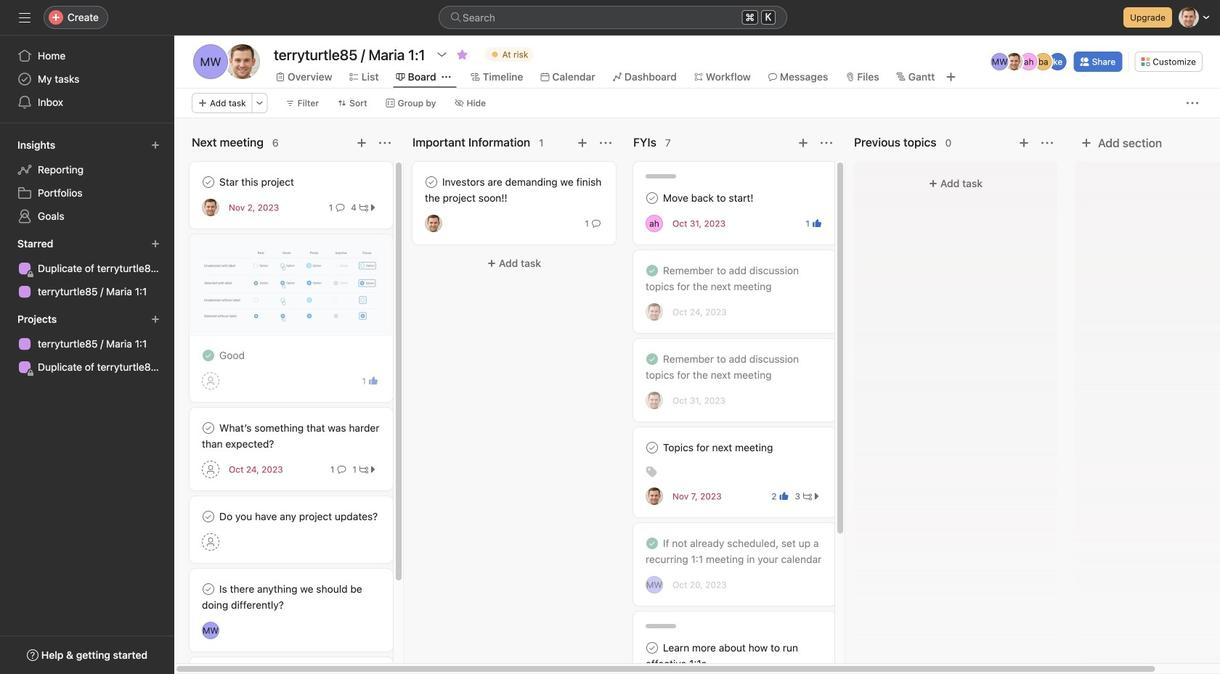Task type: locate. For each thing, give the bounding box(es) containing it.
1 completed image from the top
[[644, 351, 661, 368]]

Mark complete checkbox
[[200, 174, 217, 191], [423, 174, 440, 191], [644, 440, 661, 457], [200, 509, 217, 526]]

1 vertical spatial mark complete image
[[644, 440, 661, 457]]

0 horizontal spatial add task image
[[577, 137, 588, 149]]

1 horizontal spatial more actions image
[[1187, 97, 1199, 109]]

mark complete image for add task icon
[[200, 509, 217, 526]]

0 vertical spatial completed image
[[644, 351, 661, 368]]

0 vertical spatial completed image
[[644, 262, 661, 280]]

2 vertical spatial toggle assignee popover image
[[646, 577, 663, 594]]

add task image
[[577, 137, 588, 149], [798, 137, 809, 149], [1019, 137, 1030, 149]]

1 vertical spatial completed image
[[200, 347, 217, 365]]

toggle assignee popover image
[[646, 304, 663, 321], [646, 392, 663, 410], [646, 577, 663, 594]]

1 horizontal spatial add task image
[[798, 137, 809, 149]]

1 horizontal spatial 1 like. you liked this task image
[[813, 219, 822, 228]]

0 vertical spatial toggle assignee popover image
[[646, 304, 663, 321]]

Completed checkbox
[[644, 262, 661, 280]]

1 add task image from the left
[[577, 137, 588, 149]]

1 vertical spatial toggle assignee popover image
[[646, 392, 663, 410]]

new insights image
[[151, 141, 160, 150]]

toggle assignee popover image
[[202, 199, 219, 216], [425, 215, 442, 232], [646, 215, 663, 232], [646, 488, 663, 506], [202, 623, 219, 640]]

None text field
[[270, 41, 429, 68]]

Completed checkbox
[[200, 347, 217, 365], [644, 351, 661, 368], [644, 535, 661, 553]]

0 vertical spatial 1 comment image
[[336, 203, 345, 212]]

1 comment image
[[336, 203, 345, 212], [592, 219, 601, 228], [337, 466, 346, 474]]

1 vertical spatial 1 like. you liked this task image
[[369, 377, 378, 386]]

1 vertical spatial completed image
[[644, 535, 661, 553]]

mark complete image
[[423, 174, 440, 191], [644, 190, 661, 207], [200, 420, 217, 437], [200, 581, 217, 599], [644, 640, 661, 657]]

Mark complete checkbox
[[644, 190, 661, 207], [200, 420, 217, 437], [200, 581, 217, 599], [644, 640, 661, 657]]

new project or portfolio image
[[151, 315, 160, 324]]

2 vertical spatial mark complete image
[[200, 509, 217, 526]]

completed image
[[644, 351, 661, 368], [644, 535, 661, 553]]

completed checkbox for second toggle assignee popover image from the bottom of the page
[[644, 351, 661, 368]]

0 horizontal spatial more actions image
[[255, 99, 264, 108]]

2 completed image from the top
[[644, 535, 661, 553]]

None field
[[439, 6, 787, 29]]

more actions image
[[1187, 97, 1199, 109], [255, 99, 264, 108]]

2 vertical spatial 1 comment image
[[337, 466, 346, 474]]

0 horizontal spatial completed image
[[200, 347, 217, 365]]

1 like. you liked this task image
[[813, 219, 822, 228], [369, 377, 378, 386]]

mark complete image
[[200, 174, 217, 191], [644, 440, 661, 457], [200, 509, 217, 526]]

completed image for second toggle assignee popover image from the bottom of the page
[[644, 351, 661, 368]]

completed image
[[644, 262, 661, 280], [200, 347, 217, 365]]

0 vertical spatial 1 like. you liked this task image
[[813, 219, 822, 228]]

1 toggle assignee popover image from the top
[[646, 304, 663, 321]]

starred element
[[0, 231, 174, 307]]

mark complete image for 2nd add task image
[[644, 440, 661, 457]]

2 horizontal spatial add task image
[[1019, 137, 1030, 149]]



Task type: describe. For each thing, give the bounding box(es) containing it.
3 add task image from the left
[[1019, 137, 1030, 149]]

2 toggle assignee popover image from the top
[[646, 392, 663, 410]]

Search tasks, projects, and more text field
[[439, 6, 787, 29]]

1 horizontal spatial completed image
[[644, 262, 661, 280]]

global element
[[0, 36, 174, 123]]

remove from starred image
[[457, 49, 468, 60]]

completed checkbox for third toggle assignee popover image
[[644, 535, 661, 553]]

add task image
[[356, 137, 368, 149]]

tab actions image
[[442, 73, 451, 81]]

2 likes. you liked this task image
[[780, 493, 789, 501]]

show options image
[[436, 49, 448, 60]]

1 vertical spatial 1 comment image
[[592, 219, 601, 228]]

completed image for third toggle assignee popover image
[[644, 535, 661, 553]]

projects element
[[0, 307, 174, 382]]

insights element
[[0, 132, 174, 231]]

0 vertical spatial mark complete image
[[200, 174, 217, 191]]

more section actions image
[[379, 137, 391, 149]]

2 add task image from the left
[[798, 137, 809, 149]]

0 horizontal spatial 1 like. you liked this task image
[[369, 377, 378, 386]]

more section actions image
[[1042, 137, 1053, 149]]

hide sidebar image
[[19, 12, 31, 23]]

add tab image
[[945, 71, 957, 83]]

3 toggle assignee popover image from the top
[[646, 577, 663, 594]]

add items to starred image
[[151, 240, 160, 248]]



Task type: vqa. For each thing, say whether or not it's contained in the screenshot.
Mark complete image to the left
yes



